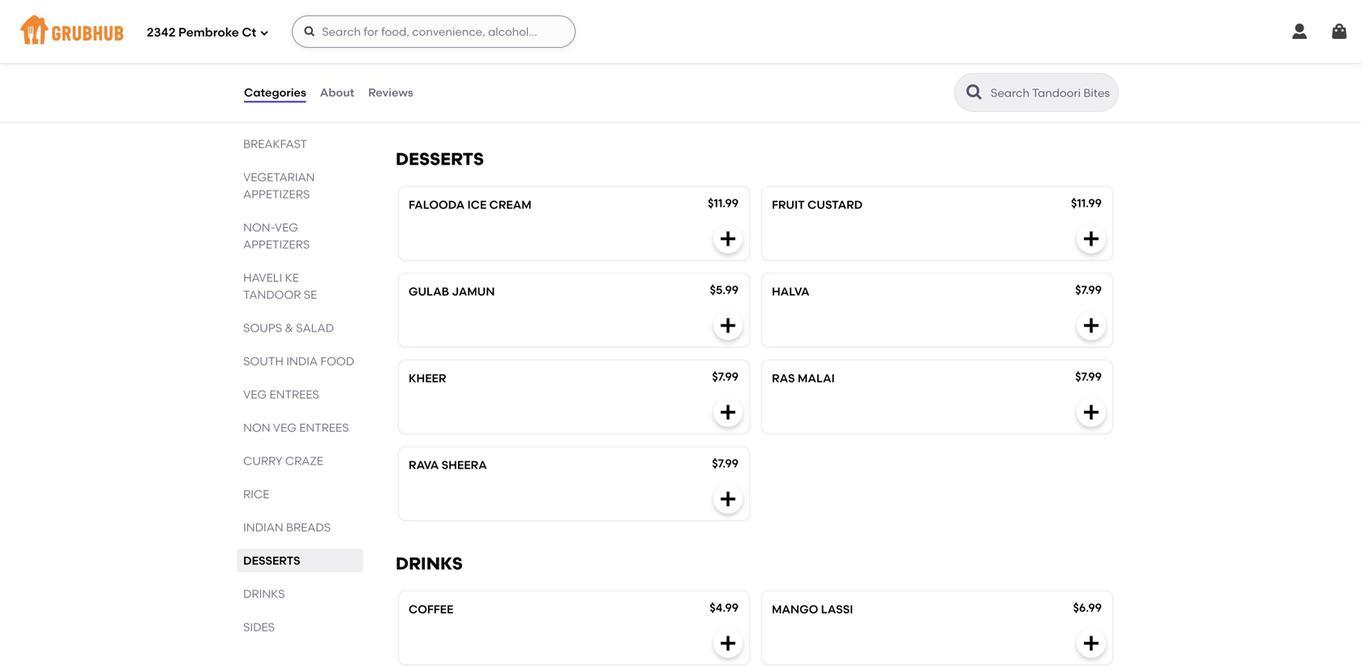 Task type: locate. For each thing, give the bounding box(es) containing it.
2 appetizers from the top
[[243, 238, 310, 251]]

entrees up non veg entrees
[[270, 388, 319, 401]]

1 horizontal spatial $11.99
[[1071, 196, 1102, 210]]

0 horizontal spatial $11.99
[[708, 196, 739, 210]]

appetizers down the vegetarian
[[243, 187, 310, 201]]

non veg entrees tab
[[243, 419, 357, 436]]

veg right non
[[273, 421, 297, 435]]

svg image for mango lassi
[[1082, 634, 1101, 653]]

se
[[304, 288, 317, 302]]

0 horizontal spatial drinks
[[243, 587, 285, 601]]

0 vertical spatial veg
[[275, 221, 298, 234]]

0 vertical spatial appetizers
[[243, 187, 310, 201]]

svg image for falooda ice cream
[[718, 229, 738, 248]]

1 $11.99 from the left
[[708, 196, 739, 210]]

food
[[320, 354, 354, 368]]

svg image for rava sheera
[[718, 489, 738, 509]]

soups & salad
[[243, 321, 334, 335]]

craze
[[285, 454, 323, 468]]

0 vertical spatial entrees
[[270, 388, 319, 401]]

$4.99
[[710, 601, 739, 614]]

veg inside non-veg appetizers
[[275, 221, 298, 234]]

1 appetizers from the top
[[243, 187, 310, 201]]

veg for non-
[[275, 221, 298, 234]]

entrees up craze on the left bottom
[[299, 421, 349, 435]]

Search Tandoori Bites search field
[[989, 85, 1113, 101]]

south india food
[[243, 354, 354, 368]]

mango
[[772, 602, 818, 616]]

ct
[[242, 25, 256, 40]]

2342
[[147, 25, 175, 40]]

0 vertical spatial desserts
[[396, 149, 484, 169]]

haveli ke tandoor se tab
[[243, 269, 357, 303]]

ras malai
[[772, 371, 835, 385]]

drinks
[[396, 553, 463, 574], [243, 587, 285, 601]]

ras
[[772, 371, 795, 385]]

svg image
[[1290, 22, 1309, 41], [260, 28, 269, 38], [718, 316, 738, 335], [1082, 316, 1101, 335], [718, 402, 738, 422], [718, 489, 738, 509]]

appetizers inside vegetarian appetizers
[[243, 187, 310, 201]]

non
[[243, 421, 270, 435]]

mango lassi
[[772, 602, 853, 616]]

non veg entrees
[[243, 421, 349, 435]]

veg
[[275, 221, 298, 234], [243, 388, 267, 401], [273, 421, 297, 435]]

$7.99 for ras malai
[[1075, 370, 1102, 383]]

fruit custard
[[772, 198, 863, 212]]

veg entrees
[[243, 388, 319, 401]]

sides
[[243, 620, 275, 634]]

desserts
[[396, 149, 484, 169], [243, 554, 300, 568]]

about button
[[319, 63, 355, 122]]

$7.99 for rava sheera
[[712, 456, 739, 470]]

1 vertical spatial appetizers
[[243, 238, 310, 251]]

1 vertical spatial drinks
[[243, 587, 285, 601]]

2 $11.99 from the left
[[1071, 196, 1102, 210]]

0 horizontal spatial desserts
[[243, 554, 300, 568]]

reviews button
[[367, 63, 414, 122]]

search icon image
[[965, 83, 984, 102]]

$7.99
[[1075, 283, 1102, 297], [712, 370, 739, 383], [1075, 370, 1102, 383], [712, 456, 739, 470]]

desserts down indian
[[243, 554, 300, 568]]

sides tab
[[243, 619, 357, 636]]

2342 pembroke ct
[[147, 25, 256, 40]]

0 vertical spatial drinks
[[396, 553, 463, 574]]

1 horizontal spatial drinks
[[396, 553, 463, 574]]

desserts up falooda on the left top
[[396, 149, 484, 169]]

sheera
[[442, 458, 487, 472]]

custard
[[808, 198, 863, 212]]

rice tab
[[243, 486, 357, 503]]

drinks up coffee
[[396, 553, 463, 574]]

1 vertical spatial veg
[[243, 388, 267, 401]]

2 vertical spatial veg
[[273, 421, 297, 435]]

svg image
[[1330, 22, 1349, 41], [303, 25, 316, 38], [718, 229, 738, 248], [1082, 229, 1101, 248], [1082, 402, 1101, 422], [718, 634, 738, 653], [1082, 634, 1101, 653]]

kheer
[[409, 371, 446, 385]]

breads
[[286, 521, 331, 534]]

$5.99
[[710, 283, 739, 297]]

tava roti
[[409, 53, 467, 67]]

appetizers down non-
[[243, 238, 310, 251]]

entrees
[[270, 388, 319, 401], [299, 421, 349, 435]]

salad
[[296, 321, 334, 335]]

non-veg appetizers tab
[[243, 219, 357, 253]]

rice
[[243, 487, 269, 501]]

fruit
[[772, 198, 805, 212]]

reviews
[[368, 85, 413, 99]]

ice
[[467, 198, 487, 212]]

drinks up sides
[[243, 587, 285, 601]]

svg image for ras malai
[[1082, 402, 1101, 422]]

breakfast
[[243, 137, 307, 151]]

vegetarian appetizers
[[243, 170, 315, 201]]

$11.99
[[708, 196, 739, 210], [1071, 196, 1102, 210]]

1 horizontal spatial desserts
[[396, 149, 484, 169]]

ke
[[285, 271, 299, 285]]

appetizers
[[243, 187, 310, 201], [243, 238, 310, 251]]

about
[[320, 85, 354, 99]]

vegetarian appetizers tab
[[243, 169, 357, 203]]

jamun
[[452, 285, 495, 298]]

$11.99 for fruit custard
[[1071, 196, 1102, 210]]

veg up non
[[243, 388, 267, 401]]

lassi
[[821, 602, 853, 616]]

$7.99 for halva
[[1075, 283, 1102, 297]]

indian breads
[[243, 521, 331, 534]]

haveli
[[243, 271, 282, 285]]

soups
[[243, 321, 282, 335]]

veg down vegetarian appetizers
[[275, 221, 298, 234]]

non-
[[243, 221, 275, 234]]

halva
[[772, 285, 810, 298]]

1 vertical spatial desserts
[[243, 554, 300, 568]]



Task type: vqa. For each thing, say whether or not it's contained in the screenshot.
'KE'
yes



Task type: describe. For each thing, give the bounding box(es) containing it.
categories
[[244, 85, 306, 99]]

cream
[[489, 198, 531, 212]]

gulab
[[409, 285, 449, 298]]

svg image for fruit custard
[[1082, 229, 1101, 248]]

svg image for coffee
[[718, 634, 738, 653]]

$7.99 for kheer
[[712, 370, 739, 383]]

rava
[[409, 458, 439, 472]]

south india food tab
[[243, 353, 357, 370]]

haveli ke tandoor se
[[243, 271, 317, 302]]

soups & salad tab
[[243, 319, 357, 336]]

vegetarian
[[243, 170, 315, 184]]

pembroke
[[178, 25, 239, 40]]

malai
[[798, 371, 835, 385]]

falooda
[[409, 198, 465, 212]]

categories button
[[243, 63, 307, 122]]

roti
[[440, 53, 467, 67]]

1 vertical spatial entrees
[[299, 421, 349, 435]]

curry craze tab
[[243, 452, 357, 469]]

gulab jamun
[[409, 285, 495, 298]]

svg image for halva
[[1082, 316, 1101, 335]]

coffee
[[409, 602, 454, 616]]

tandoor
[[243, 288, 301, 302]]

indian
[[243, 521, 283, 534]]

falooda ice cream
[[409, 198, 531, 212]]

indian breads tab
[[243, 519, 357, 536]]

curry craze
[[243, 454, 323, 468]]

drinks inside drinks tab
[[243, 587, 285, 601]]

svg image for kheer
[[718, 402, 738, 422]]

non-veg appetizers
[[243, 221, 310, 251]]

india
[[286, 354, 318, 368]]

drinks tab
[[243, 585, 357, 602]]

svg image for gulab jamun
[[718, 316, 738, 335]]

$11.99 for falooda ice cream
[[708, 196, 739, 210]]

&
[[285, 321, 293, 335]]

breakfast tab
[[243, 135, 357, 152]]

desserts inside tab
[[243, 554, 300, 568]]

main navigation navigation
[[0, 0, 1362, 63]]

veg entrees tab
[[243, 386, 357, 403]]

tava
[[409, 53, 437, 67]]

south
[[243, 354, 284, 368]]

desserts tab
[[243, 552, 357, 569]]

veg for non
[[273, 421, 297, 435]]

appetizers inside tab
[[243, 238, 310, 251]]

curry
[[243, 454, 282, 468]]

$3.99
[[710, 52, 739, 66]]

Search for food, convenience, alcohol... search field
[[292, 15, 576, 48]]

$6.99
[[1073, 601, 1102, 614]]

rava sheera
[[409, 458, 487, 472]]



